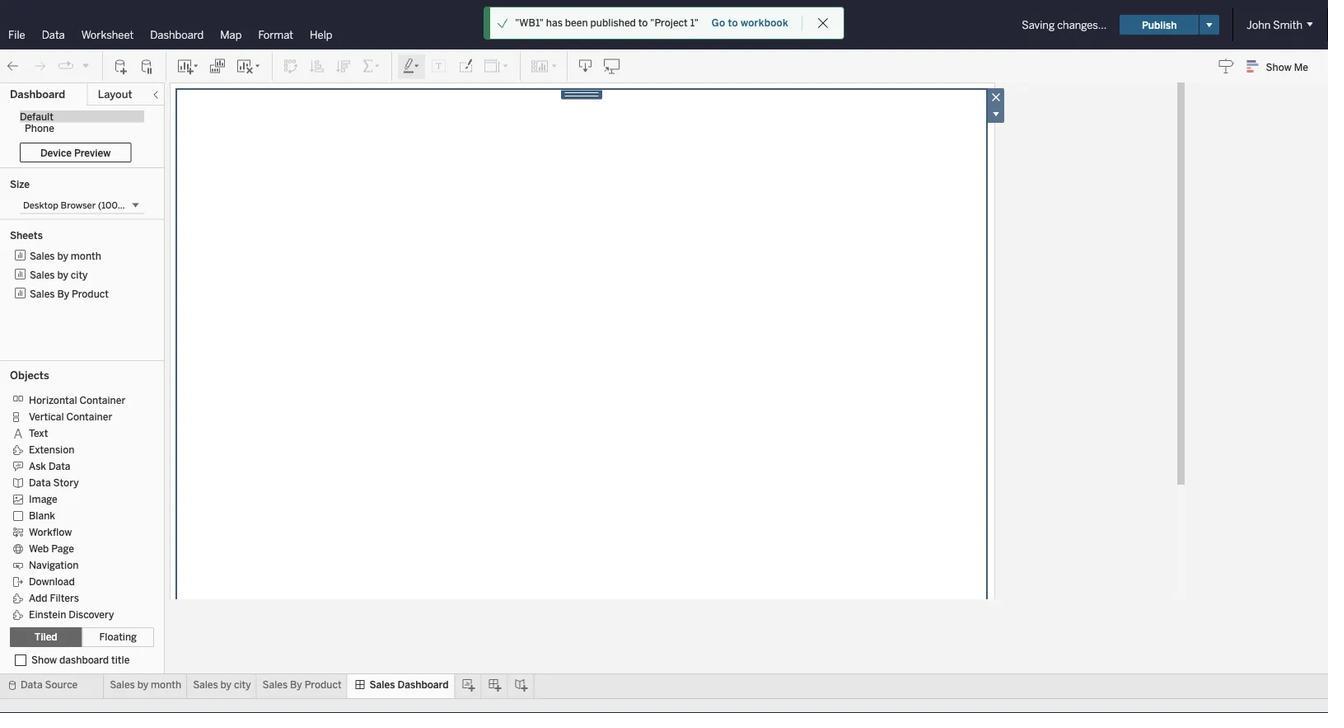 Task type: locate. For each thing, give the bounding box(es) containing it.
to left wb1
[[639, 17, 648, 29]]

container
[[80, 394, 126, 406], [66, 411, 112, 423]]

sales by month down title
[[110, 679, 181, 691]]

wb1
[[654, 17, 681, 33]]

smith
[[1274, 18, 1303, 31]]

horizontal container
[[29, 394, 126, 406]]

filters
[[50, 592, 79, 604]]

go
[[712, 17, 726, 29]]

sales by month
[[30, 250, 101, 262], [110, 679, 181, 691]]

sales by product
[[30, 288, 109, 300], [263, 679, 342, 691]]

format workbook image
[[458, 58, 474, 75]]

1 vertical spatial product
[[305, 679, 342, 691]]

more options image
[[988, 106, 1005, 123]]

show me button
[[1240, 54, 1324, 79]]

by
[[57, 288, 69, 300], [290, 679, 302, 691]]

ask data option
[[10, 458, 142, 474]]

container inside option
[[66, 411, 112, 423]]

dashboard
[[150, 28, 204, 41], [10, 88, 65, 101], [398, 679, 449, 691]]

1 horizontal spatial to
[[728, 17, 738, 29]]

help
[[310, 28, 333, 41]]

x
[[126, 199, 131, 211]]

download image
[[578, 58, 594, 75]]

by
[[57, 250, 68, 262], [57, 269, 68, 281], [137, 679, 148, 691], [221, 679, 232, 691]]

saving
[[1022, 18, 1055, 31]]

month
[[71, 250, 101, 262], [151, 679, 181, 691]]

horizontal container option
[[10, 392, 142, 408]]

show
[[1267, 61, 1292, 73], [31, 654, 57, 666]]

1 horizontal spatial by
[[290, 679, 302, 691]]

container for horizontal container
[[80, 394, 126, 406]]

add filters option
[[10, 589, 142, 606]]

device
[[40, 147, 72, 158]]

remove from dashboard image
[[988, 88, 1005, 106]]

1 horizontal spatial show
[[1267, 61, 1292, 73]]

collapse image
[[151, 90, 161, 100]]

extension option
[[10, 441, 142, 458]]

to right go
[[728, 17, 738, 29]]

workbook
[[741, 17, 789, 29]]

0 vertical spatial city
[[71, 269, 88, 281]]

layout
[[98, 88, 132, 101]]

show inside button
[[1267, 61, 1292, 73]]

1 horizontal spatial sales by product
[[263, 679, 342, 691]]

2 horizontal spatial dashboard
[[398, 679, 449, 691]]

to inside alert
[[639, 17, 648, 29]]

data up data story
[[49, 460, 70, 472]]

0 vertical spatial sales by month
[[30, 250, 101, 262]]

vertical container option
[[10, 408, 142, 425]]

blank
[[29, 510, 55, 522]]

city
[[71, 269, 88, 281], [234, 679, 251, 691]]

highlight image
[[402, 58, 421, 75]]

container for vertical container
[[66, 411, 112, 423]]

show left me
[[1267, 61, 1292, 73]]

einstein
[[29, 609, 66, 621]]

go to workbook link
[[711, 16, 790, 30]]

to
[[639, 17, 648, 29], [728, 17, 738, 29]]

0 horizontal spatial show
[[31, 654, 57, 666]]

page
[[51, 543, 74, 555]]

size
[[10, 178, 30, 190]]

1 vertical spatial city
[[234, 679, 251, 691]]

data left 'source'
[[21, 679, 43, 691]]

show labels image
[[431, 58, 448, 75]]

1 vertical spatial container
[[66, 411, 112, 423]]

data for data source
[[21, 679, 43, 691]]

blank option
[[10, 507, 142, 523]]

replay animation image
[[81, 60, 91, 70]]

product
[[72, 288, 109, 300], [305, 679, 342, 691]]

0 vertical spatial container
[[80, 394, 126, 406]]

data inside data story 'option'
[[29, 477, 51, 489]]

extension
[[29, 444, 75, 456]]

0 horizontal spatial sales by city
[[30, 269, 88, 281]]

device preview button
[[20, 143, 131, 162]]

0 vertical spatial show
[[1267, 61, 1292, 73]]

source
[[45, 679, 78, 691]]

sales by month down sheets
[[30, 250, 101, 262]]

john
[[1247, 18, 1271, 31]]

list box
[[10, 246, 154, 355]]

totals image
[[362, 58, 382, 75]]

story
[[53, 477, 79, 489]]

title
[[111, 654, 130, 666]]

data down 'ask'
[[29, 477, 51, 489]]

show for show dashboard title
[[31, 654, 57, 666]]

ask data
[[29, 460, 70, 472]]

objects
[[10, 368, 49, 382]]

sales by city inside list box
[[30, 269, 88, 281]]

data up replay animation image
[[42, 28, 65, 41]]

0 horizontal spatial by
[[57, 288, 69, 300]]

desktop
[[23, 199, 58, 211]]

"project
[[651, 17, 688, 29]]

1 vertical spatial sales by city
[[193, 679, 251, 691]]

device preview
[[40, 147, 111, 158]]

0 vertical spatial sales by product
[[30, 288, 109, 300]]

1 vertical spatial show
[[31, 654, 57, 666]]

me
[[1295, 61, 1309, 73]]

0 horizontal spatial city
[[71, 269, 88, 281]]

open and edit this workbook in tableau desktop image
[[604, 58, 621, 75]]

container down horizontal container
[[66, 411, 112, 423]]

duplicate image
[[209, 58, 226, 75]]

clear sheet image
[[236, 58, 262, 75]]

sales dashboard
[[370, 679, 449, 691]]

add
[[29, 592, 47, 604]]

data
[[42, 28, 65, 41], [49, 460, 70, 472], [29, 477, 51, 489], [21, 679, 43, 691]]

format
[[258, 28, 294, 41]]

0 horizontal spatial dashboard
[[10, 88, 65, 101]]

"wb1" has been published to "project 1" alert
[[515, 16, 699, 31]]

sales
[[30, 250, 55, 262], [30, 269, 55, 281], [30, 288, 55, 300], [110, 679, 135, 691], [193, 679, 218, 691], [263, 679, 288, 691], [370, 679, 395, 691]]

map
[[220, 28, 242, 41]]

1 horizontal spatial month
[[151, 679, 181, 691]]

0 horizontal spatial month
[[71, 250, 101, 262]]

0 vertical spatial dashboard
[[150, 28, 204, 41]]

"wb1"
[[515, 17, 544, 29]]

published
[[591, 17, 636, 29]]

ask
[[29, 460, 46, 472]]

container up vertical container option
[[80, 394, 126, 406]]

1 vertical spatial sales by month
[[110, 679, 181, 691]]

data guide image
[[1219, 58, 1235, 74]]

1 vertical spatial by
[[290, 679, 302, 691]]

0 vertical spatial month
[[71, 250, 101, 262]]

phone
[[25, 122, 54, 134]]

sheets
[[10, 230, 43, 242]]

0 horizontal spatial to
[[639, 17, 648, 29]]

einstein discovery
[[29, 609, 114, 621]]

default
[[20, 110, 53, 122]]

1 horizontal spatial city
[[234, 679, 251, 691]]

application
[[165, 82, 1185, 713]]

download
[[29, 576, 75, 588]]

default phone
[[20, 110, 54, 134]]

sort ascending image
[[309, 58, 326, 75]]

publish
[[1143, 19, 1178, 31]]

show down tiled
[[31, 654, 57, 666]]

0 horizontal spatial product
[[72, 288, 109, 300]]

sales by city
[[30, 269, 88, 281], [193, 679, 251, 691]]

data inside ask data option
[[49, 460, 70, 472]]

file
[[8, 28, 25, 41]]

0 horizontal spatial sales by product
[[30, 288, 109, 300]]

download option
[[10, 573, 142, 589]]

fit image
[[484, 58, 510, 75]]

1 to from the left
[[639, 17, 648, 29]]

horizontal
[[29, 394, 77, 406]]

1 horizontal spatial sales by city
[[193, 679, 251, 691]]

0 vertical spatial sales by city
[[30, 269, 88, 281]]

pause auto updates image
[[139, 58, 156, 75]]

container inside "option"
[[80, 394, 126, 406]]



Task type: describe. For each thing, give the bounding box(es) containing it.
sort descending image
[[336, 58, 352, 75]]

2 vertical spatial dashboard
[[398, 679, 449, 691]]

show dashboard title
[[31, 654, 130, 666]]

objects list box
[[10, 387, 154, 622]]

draft
[[617, 19, 640, 31]]

discovery
[[69, 609, 114, 621]]

show/hide cards image
[[531, 58, 557, 75]]

2 to from the left
[[728, 17, 738, 29]]

image option
[[10, 490, 142, 507]]

1 vertical spatial month
[[151, 679, 181, 691]]

data story option
[[10, 474, 142, 490]]

saving changes...
[[1022, 18, 1107, 31]]

(1000
[[98, 199, 124, 211]]

einstein discovery option
[[10, 606, 142, 622]]

data for data
[[42, 28, 65, 41]]

data for data story
[[29, 477, 51, 489]]

navigation option
[[10, 556, 142, 573]]

desktop browser (1000 x 800)
[[23, 199, 154, 211]]

show for show me
[[1267, 61, 1292, 73]]

floating
[[99, 631, 137, 643]]

go to workbook
[[712, 17, 789, 29]]

navigation
[[29, 559, 79, 571]]

1 vertical spatial dashboard
[[10, 88, 65, 101]]

undo image
[[5, 58, 21, 75]]

1 vertical spatial sales by product
[[263, 679, 342, 691]]

data story
[[29, 477, 79, 489]]

0 vertical spatial by
[[57, 288, 69, 300]]

workflow option
[[10, 523, 142, 540]]

add filters
[[29, 592, 79, 604]]

preview
[[74, 147, 111, 158]]

dashboard
[[59, 654, 109, 666]]

replay animation image
[[58, 58, 74, 74]]

togglestate option group
[[10, 627, 154, 647]]

workflow
[[29, 526, 72, 538]]

"wb1" has been published to "project 1"
[[515, 17, 699, 29]]

vertical container
[[29, 411, 112, 423]]

john smith
[[1247, 18, 1303, 31]]

show me
[[1267, 61, 1309, 73]]

web page
[[29, 543, 74, 555]]

web
[[29, 543, 49, 555]]

new data source image
[[113, 58, 129, 75]]

tiled
[[35, 631, 57, 643]]

0 vertical spatial product
[[72, 288, 109, 300]]

new worksheet image
[[176, 58, 199, 75]]

text option
[[10, 425, 142, 441]]

data source
[[21, 679, 78, 691]]

list box containing sales by month
[[10, 246, 154, 355]]

image
[[29, 493, 58, 505]]

publish button
[[1121, 15, 1200, 35]]

1 horizontal spatial dashboard
[[150, 28, 204, 41]]

browser
[[61, 199, 96, 211]]

been
[[565, 17, 588, 29]]

1 horizontal spatial product
[[305, 679, 342, 691]]

changes...
[[1058, 18, 1107, 31]]

1"
[[691, 17, 699, 29]]

1 horizontal spatial sales by month
[[110, 679, 181, 691]]

has
[[546, 17, 563, 29]]

vertical
[[29, 411, 64, 423]]

text
[[29, 427, 48, 439]]

worksheet
[[81, 28, 134, 41]]

success image
[[497, 17, 509, 29]]

0 horizontal spatial sales by month
[[30, 250, 101, 262]]

swap rows and columns image
[[283, 58, 299, 75]]

web page option
[[10, 540, 142, 556]]

800)
[[133, 199, 154, 211]]

redo image
[[31, 58, 48, 75]]



Task type: vqa. For each thing, say whether or not it's contained in the screenshot.
Explore Link
no



